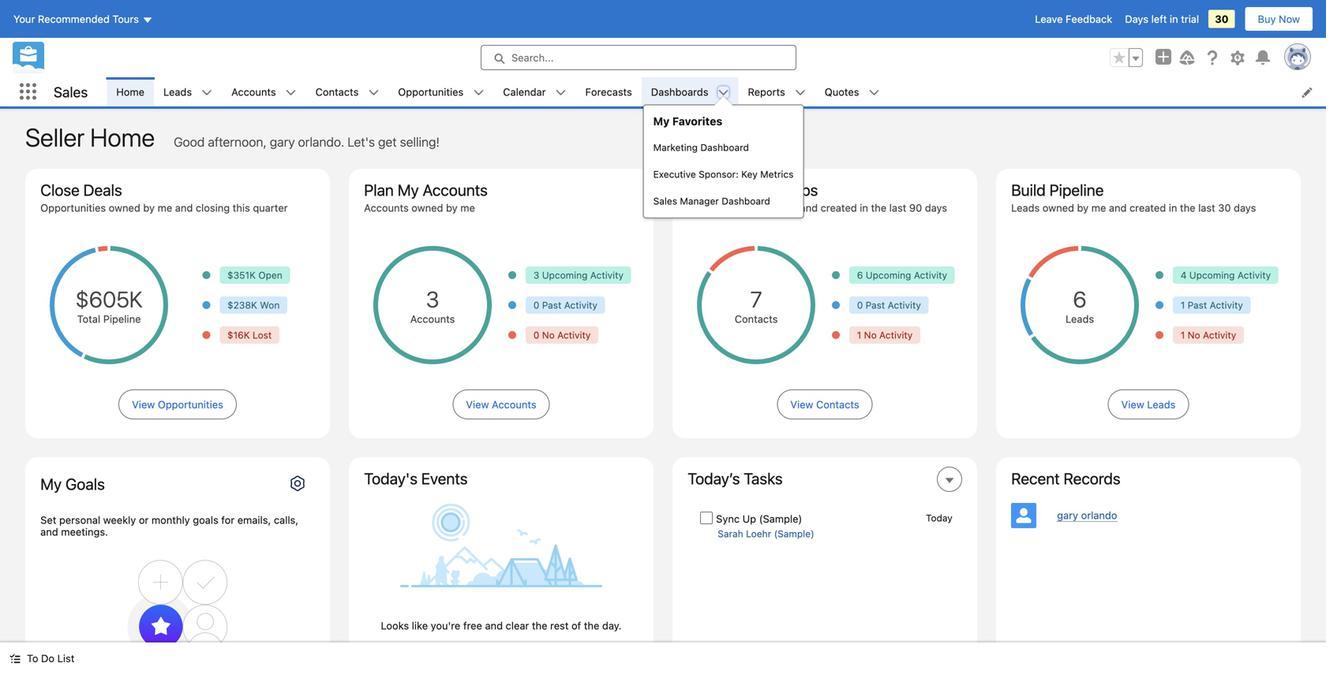 Task type: vqa. For each thing, say whether or not it's contained in the screenshot.


Task type: locate. For each thing, give the bounding box(es) containing it.
4 text default image from the left
[[795, 87, 806, 98]]

1 horizontal spatial past
[[866, 300, 885, 311]]

the left rest
[[532, 620, 547, 632]]

0 vertical spatial 3
[[533, 270, 539, 281]]

past down 6 upcoming activity
[[866, 300, 885, 311]]

0 horizontal spatial sales
[[54, 83, 88, 100]]

lost
[[253, 330, 272, 341]]

1 no activity for 6
[[1181, 330, 1236, 341]]

upcoming down 90
[[866, 270, 911, 281]]

1 vertical spatial 3
[[426, 287, 439, 313]]

3 by from the left
[[768, 202, 780, 214]]

to do list
[[27, 653, 75, 665]]

3 owned from the left
[[734, 202, 765, 214]]

0 past activity down 6 upcoming activity
[[857, 300, 921, 311]]

and for 6
[[1109, 202, 1127, 214]]

calls
[[150, 509, 171, 520]]

sales manager dashboard link
[[644, 188, 803, 215]]

created
[[821, 202, 857, 214], [1130, 202, 1166, 214]]

text default image for opportunities
[[473, 87, 484, 98]]

owned for 7
[[734, 202, 765, 214]]

owned down build relationships
[[734, 202, 765, 214]]

text default image inside reports list item
[[795, 87, 806, 98]]

today's tasks
[[688, 470, 783, 488]]

0 horizontal spatial upcoming
[[542, 270, 588, 281]]

group
[[1110, 48, 1143, 67]]

2 horizontal spatial opportunities
[[398, 86, 464, 98]]

text default image inside calendar list item
[[555, 87, 566, 98]]

2 by from the left
[[446, 202, 458, 214]]

view contacts link
[[777, 390, 873, 420]]

accounts inside the "view accounts" link
[[492, 399, 536, 411]]

1 build from the left
[[688, 181, 722, 199]]

dashboard down key
[[722, 196, 770, 207]]

days left in trial
[[1125, 13, 1199, 25]]

1 vertical spatial dashboard
[[722, 196, 770, 207]]

text default image left calendar link
[[473, 87, 484, 98]]

0 vertical spatial 6
[[857, 270, 863, 281]]

0 horizontal spatial set
[[40, 515, 56, 526]]

1 me from the left
[[158, 202, 172, 214]]

3 upcoming from the left
[[1189, 270, 1235, 281]]

1 horizontal spatial 6
[[1073, 287, 1087, 313]]

0 vertical spatial set
[[292, 470, 315, 488]]

1 down 1 past activity
[[1181, 330, 1185, 341]]

1 horizontal spatial gary
[[1057, 510, 1078, 522]]

owned
[[109, 202, 140, 214], [412, 202, 443, 214], [734, 202, 765, 214], [1043, 202, 1074, 214]]

like
[[412, 620, 428, 632]]

sync
[[716, 513, 740, 525]]

1 days from the left
[[925, 202, 947, 214]]

30 right trial at the right top
[[1215, 13, 1229, 25]]

text default image up the let's
[[368, 87, 379, 98]]

the
[[871, 202, 887, 214], [1180, 202, 1195, 214], [532, 620, 547, 632], [584, 620, 599, 632]]

calendar link
[[494, 77, 555, 107]]

dashboard inside marketing dashboard link
[[700, 142, 749, 153]]

me down build pipeline
[[1091, 202, 1106, 214]]

set up 'meetings'
[[292, 470, 315, 488]]

now
[[1279, 13, 1300, 25]]

0 horizontal spatial days
[[925, 202, 947, 214]]

1 created from the left
[[821, 202, 857, 214]]

1 down 4
[[1181, 300, 1185, 311]]

text default image for contacts
[[368, 87, 379, 98]]

0 up 0 no activity
[[533, 300, 539, 311]]

sales inside "my favorites" "list item"
[[653, 196, 677, 207]]

$605k
[[75, 287, 143, 313]]

no down 3 upcoming activity
[[542, 330, 555, 341]]

(sample) up sarah loehr (sample) link
[[759, 513, 802, 525]]

text default image
[[285, 87, 297, 98], [368, 87, 379, 98], [555, 87, 566, 98], [869, 87, 880, 98], [9, 654, 21, 665]]

owned down plan my accounts
[[412, 202, 443, 214]]

my for my favorites
[[653, 115, 670, 128]]

executive sponsor: key metrics
[[653, 169, 794, 180]]

pipeline up leads owned by me and created in the last 30 days
[[1050, 181, 1104, 199]]

2 days from the left
[[1234, 202, 1256, 214]]

3 inside 3 accounts
[[426, 287, 439, 313]]

1 horizontal spatial upcoming
[[866, 270, 911, 281]]

last for 7
[[889, 202, 906, 214]]

close deals
[[40, 181, 122, 199]]

gary orlando
[[1057, 510, 1117, 522]]

3 past from the left
[[1188, 300, 1207, 311]]

1 past activity
[[1181, 300, 1243, 311]]

2 created from the left
[[1130, 202, 1166, 214]]

goals up 'emails,'
[[249, 470, 288, 488]]

1 past from the left
[[542, 300, 561, 311]]

my
[[653, 115, 670, 128], [398, 181, 419, 199], [40, 475, 62, 494]]

opportunities for opportunities
[[398, 86, 464, 98]]

owned down build pipeline
[[1043, 202, 1074, 214]]

dashboards link
[[642, 77, 718, 107]]

plan my accounts
[[364, 181, 488, 199]]

text default image
[[201, 87, 212, 98], [473, 87, 484, 98], [718, 87, 729, 98], [795, 87, 806, 98]]

0 vertical spatial pipeline
[[1050, 181, 1104, 199]]

6 inside '6 leads'
[[1073, 287, 1087, 313]]

2 last from the left
[[1198, 202, 1215, 214]]

home
[[116, 86, 144, 98], [90, 122, 155, 152]]

owned for 6
[[1043, 202, 1074, 214]]

1 text default image from the left
[[201, 87, 212, 98]]

6 upcoming activity
[[857, 270, 947, 281]]

text default image inside accounts list item
[[285, 87, 297, 98]]

by down plan my accounts
[[446, 202, 458, 214]]

last
[[889, 202, 906, 214], [1198, 202, 1215, 214]]

Calls text field
[[40, 524, 171, 553]]

no
[[542, 330, 555, 341], [864, 330, 877, 341], [1188, 330, 1200, 341]]

1 last from the left
[[889, 202, 906, 214]]

last up 4 upcoming activity
[[1198, 202, 1215, 214]]

2 vertical spatial my
[[40, 475, 62, 494]]

by down build pipeline
[[1077, 202, 1089, 214]]

2 no from the left
[[864, 330, 877, 341]]

set inside set personal weekly or monthly goals for emails, calls, and meetings.
[[40, 515, 56, 526]]

forecasts link
[[576, 77, 642, 107]]

0
[[533, 300, 539, 311], [857, 300, 863, 311], [533, 330, 539, 341]]

text default image right quotes
[[869, 87, 880, 98]]

0 no activity
[[533, 330, 591, 341]]

0 past activity up 0 no activity
[[533, 300, 597, 311]]

my goals
[[40, 475, 105, 494]]

sales
[[54, 83, 88, 100], [653, 196, 677, 207]]

quotes link
[[815, 77, 869, 107]]

today's
[[364, 470, 417, 488]]

6 for 6 upcoming activity
[[857, 270, 863, 281]]

by for 7
[[768, 202, 780, 214]]

emails,
[[237, 515, 271, 526]]

4 view from the left
[[1121, 399, 1144, 411]]

no for 3
[[542, 330, 555, 341]]

0 horizontal spatial created
[[821, 202, 857, 214]]

dashboard up 'executive sponsor: key metrics'
[[700, 142, 749, 153]]

sync up (sample) sarah loehr (sample)
[[716, 513, 814, 540]]

sales for sales manager dashboard
[[653, 196, 677, 207]]

(sample) right "loehr"
[[774, 529, 814, 540]]

get
[[378, 135, 397, 150]]

text default image inside contacts list item
[[368, 87, 379, 98]]

search... button
[[481, 45, 796, 70]]

opportunities owned by me and closing this quarter
[[40, 202, 288, 214]]

0 horizontal spatial my
[[40, 475, 62, 494]]

tours
[[112, 13, 139, 25]]

your recommended tours button
[[13, 6, 154, 32]]

leads list item
[[154, 77, 222, 107]]

my for my goals
[[40, 475, 62, 494]]

0 horizontal spatial no
[[542, 330, 555, 341]]

by left closing
[[143, 202, 155, 214]]

1 no activity down 6 upcoming activity
[[857, 330, 913, 341]]

my up marketing
[[653, 115, 670, 128]]

text default image inside opportunities list item
[[473, 87, 484, 98]]

view for 3
[[466, 399, 489, 411]]

sales down the executive
[[653, 196, 677, 207]]

upcoming for 3
[[542, 270, 588, 281]]

closing
[[196, 202, 230, 214]]

by
[[143, 202, 155, 214], [446, 202, 458, 214], [768, 202, 780, 214], [1077, 202, 1089, 214]]

gary left 'orlando.'
[[270, 135, 295, 150]]

forecasts
[[585, 86, 632, 98]]

gary orlando link
[[1057, 510, 1117, 523]]

loehr
[[746, 529, 771, 540]]

3 me from the left
[[782, 202, 797, 214]]

the left 90
[[871, 202, 887, 214]]

goals
[[249, 470, 288, 488], [65, 475, 105, 494]]

1 vertical spatial set
[[40, 515, 56, 526]]

1 vertical spatial 6
[[1073, 287, 1087, 313]]

2 text default image from the left
[[473, 87, 484, 98]]

afternoon,
[[208, 135, 267, 150]]

3 no from the left
[[1188, 330, 1200, 341]]

2 0 past activity from the left
[[857, 300, 921, 311]]

1 vertical spatial 30
[[1218, 202, 1231, 214]]

my up accounts owned by me
[[398, 181, 419, 199]]

view for $605k
[[132, 399, 155, 411]]

text default image left the to
[[9, 654, 21, 665]]

gary
[[270, 135, 295, 150], [1057, 510, 1078, 522]]

1 horizontal spatial opportunities
[[158, 399, 223, 411]]

1 vertical spatial opportunities
[[40, 202, 106, 214]]

7 contacts
[[735, 287, 778, 325]]

no for 7
[[864, 330, 877, 341]]

0 horizontal spatial 0 past activity
[[533, 300, 597, 311]]

0 vertical spatial dashboard
[[700, 142, 749, 153]]

home link
[[107, 77, 154, 107]]

in for 7
[[860, 202, 868, 214]]

me left closing
[[158, 202, 172, 214]]

0 vertical spatial my
[[653, 115, 670, 128]]

1 horizontal spatial created
[[1130, 202, 1166, 214]]

let's
[[347, 135, 375, 150]]

2 vertical spatial opportunities
[[158, 399, 223, 411]]

plan
[[364, 181, 394, 199]]

1 horizontal spatial 1 no activity
[[1181, 330, 1236, 341]]

favorites
[[672, 115, 722, 128]]

0 horizontal spatial pipeline
[[103, 313, 141, 325]]

4 upcoming activity
[[1181, 270, 1271, 281]]

6
[[857, 270, 863, 281], [1073, 287, 1087, 313]]

opportunities inside list item
[[398, 86, 464, 98]]

owned down deals at the left top of page
[[109, 202, 140, 214]]

0 past activity for 3
[[533, 300, 597, 311]]

of
[[571, 620, 581, 632]]

1 1 no activity from the left
[[857, 330, 913, 341]]

do
[[41, 653, 55, 665]]

0 down 3 upcoming activity
[[533, 330, 539, 341]]

1 by from the left
[[143, 202, 155, 214]]

1 horizontal spatial last
[[1198, 202, 1215, 214]]

last left 90
[[889, 202, 906, 214]]

pipeline down $605k
[[103, 313, 141, 325]]

seller home
[[25, 122, 155, 152]]

text default image inside "my favorites" "list item"
[[718, 87, 729, 98]]

calendar list item
[[494, 77, 576, 107]]

upcoming for 6
[[1189, 270, 1235, 281]]

in
[[1170, 13, 1178, 25], [860, 202, 868, 214], [1169, 202, 1177, 214]]

0 down 6 upcoming activity
[[857, 300, 863, 311]]

1 horizontal spatial set
[[292, 470, 315, 488]]

build
[[688, 181, 722, 199], [1011, 181, 1046, 199]]

1 no from the left
[[542, 330, 555, 341]]

0 horizontal spatial 3
[[426, 287, 439, 313]]

marketing
[[653, 142, 698, 153]]

2 horizontal spatial no
[[1188, 330, 1200, 341]]

in for 6
[[1169, 202, 1177, 214]]

0 horizontal spatial 6
[[857, 270, 863, 281]]

text default image for quotes
[[869, 87, 880, 98]]

me down the "relationships"
[[782, 202, 797, 214]]

1 horizontal spatial no
[[864, 330, 877, 341]]

home left leads link
[[116, 86, 144, 98]]

leave
[[1035, 13, 1063, 25]]

1 upcoming from the left
[[542, 270, 588, 281]]

0 horizontal spatial build
[[688, 181, 722, 199]]

past up 0 no activity
[[542, 300, 561, 311]]

1 vertical spatial sales
[[653, 196, 677, 207]]

text default image for reports
[[795, 87, 806, 98]]

1 horizontal spatial my
[[398, 181, 419, 199]]

1 view from the left
[[132, 399, 155, 411]]

1 horizontal spatial goals
[[249, 470, 288, 488]]

2 build from the left
[[1011, 181, 1046, 199]]

no down 1 past activity
[[1188, 330, 1200, 341]]

0 vertical spatial gary
[[270, 135, 295, 150]]

text default image inside "to do list" button
[[9, 654, 21, 665]]

set goals
[[249, 470, 315, 488]]

1 horizontal spatial build
[[1011, 181, 1046, 199]]

upcoming right 4
[[1189, 270, 1235, 281]]

text default image left contacts link
[[285, 87, 297, 98]]

3 view from the left
[[790, 399, 813, 411]]

0 horizontal spatial last
[[889, 202, 906, 214]]

by down the "relationships"
[[768, 202, 780, 214]]

days up 4 upcoming activity
[[1234, 202, 1256, 214]]

1 owned from the left
[[109, 202, 140, 214]]

1 vertical spatial pipeline
[[103, 313, 141, 325]]

0 past activity
[[533, 300, 597, 311], [857, 300, 921, 311]]

0 vertical spatial sales
[[54, 83, 88, 100]]

sync up (sample) link
[[716, 513, 802, 525]]

upcoming for 7
[[866, 270, 911, 281]]

days
[[925, 202, 947, 214], [1234, 202, 1256, 214]]

2 past from the left
[[866, 300, 885, 311]]

sales up seller
[[54, 83, 88, 100]]

1 0 past activity from the left
[[533, 300, 597, 311]]

$605k total pipeline
[[75, 287, 143, 325]]

view opportunities link
[[119, 390, 237, 420]]

past down 4 upcoming activity
[[1188, 300, 1207, 311]]

events
[[421, 470, 468, 488]]

0 vertical spatial opportunities
[[398, 86, 464, 98]]

your recommended tours
[[13, 13, 139, 25]]

2 horizontal spatial my
[[653, 115, 670, 128]]

build relationships
[[688, 181, 818, 199]]

0 horizontal spatial 1 no activity
[[857, 330, 913, 341]]

2 owned from the left
[[412, 202, 443, 214]]

$238k
[[227, 300, 257, 311]]

4 me from the left
[[1091, 202, 1106, 214]]

rest
[[550, 620, 569, 632]]

today
[[926, 513, 953, 524]]

view for 6
[[1121, 399, 1144, 411]]

2 me from the left
[[460, 202, 475, 214]]

4 by from the left
[[1077, 202, 1089, 214]]

1 no activity down 1 past activity
[[1181, 330, 1236, 341]]

2 upcoming from the left
[[866, 270, 911, 281]]

text default image inside leads list item
[[201, 87, 212, 98]]

0 horizontal spatial opportunities
[[40, 202, 106, 214]]

the right of
[[584, 620, 599, 632]]

30 up 4 upcoming activity
[[1218, 202, 1231, 214]]

0 horizontal spatial goals
[[65, 475, 105, 494]]

me for $605k
[[158, 202, 172, 214]]

2 view from the left
[[466, 399, 489, 411]]

1 horizontal spatial sales
[[653, 196, 677, 207]]

0 horizontal spatial past
[[542, 300, 561, 311]]

sarah loehr (sample) link
[[718, 529, 814, 541]]

days for 6
[[1234, 202, 1256, 214]]

gary left orlando
[[1057, 510, 1078, 522]]

set left personal at bottom left
[[40, 515, 56, 526]]

text default image left accounts link
[[201, 87, 212, 98]]

upcoming up 0 no activity
[[542, 270, 588, 281]]

text default image up favorites
[[718, 87, 729, 98]]

no down 6 upcoming activity
[[864, 330, 877, 341]]

1 horizontal spatial days
[[1234, 202, 1256, 214]]

looks
[[381, 620, 409, 632]]

free
[[463, 620, 482, 632]]

1 no activity
[[857, 330, 913, 341], [1181, 330, 1236, 341]]

set for set personal weekly or monthly goals for emails, calls, and meetings.
[[40, 515, 56, 526]]

contacts inside list item
[[315, 86, 359, 98]]

1 vertical spatial home
[[90, 122, 155, 152]]

total
[[77, 313, 100, 325]]

0 vertical spatial home
[[116, 86, 144, 98]]

text default image inside quotes list item
[[869, 87, 880, 98]]

days right 90
[[925, 202, 947, 214]]

2 horizontal spatial upcoming
[[1189, 270, 1235, 281]]

goals up personal at bottom left
[[65, 475, 105, 494]]

me down plan my accounts
[[460, 202, 475, 214]]

home down "home" link
[[90, 122, 155, 152]]

1 horizontal spatial 0 past activity
[[857, 300, 921, 311]]

text default image right calendar
[[555, 87, 566, 98]]

me
[[158, 202, 172, 214], [460, 202, 475, 214], [782, 202, 797, 214], [1091, 202, 1106, 214]]

text default image right 'reports'
[[795, 87, 806, 98]]

1 horizontal spatial 3
[[533, 270, 539, 281]]

4 owned from the left
[[1043, 202, 1074, 214]]

2 horizontal spatial past
[[1188, 300, 1207, 311]]

dashboard
[[700, 142, 749, 153], [722, 196, 770, 207]]

my inside "my favorites" "list item"
[[653, 115, 670, 128]]

2 1 no activity from the left
[[1181, 330, 1236, 341]]

1 down 6 upcoming activity
[[857, 330, 861, 341]]

activity
[[590, 270, 624, 281], [914, 270, 947, 281], [1238, 270, 1271, 281], [564, 300, 597, 311], [888, 300, 921, 311], [1210, 300, 1243, 311], [557, 330, 591, 341], [879, 330, 913, 341], [1203, 330, 1236, 341]]

view
[[132, 399, 155, 411], [466, 399, 489, 411], [790, 399, 813, 411], [1121, 399, 1144, 411]]

opportunities link
[[389, 77, 473, 107]]

3 text default image from the left
[[718, 87, 729, 98]]

my up personal at bottom left
[[40, 475, 62, 494]]



Task type: describe. For each thing, give the bounding box(es) containing it.
created for 6
[[1130, 202, 1166, 214]]

today's events
[[364, 470, 468, 488]]

days
[[1125, 13, 1148, 25]]

by for 6
[[1077, 202, 1089, 214]]

3 for 3 upcoming activity
[[533, 270, 539, 281]]

buy now button
[[1244, 6, 1313, 32]]

owned for $605k
[[109, 202, 140, 214]]

0 vertical spatial (sample)
[[759, 513, 802, 525]]

goals for my goals
[[65, 475, 105, 494]]

$351k open
[[227, 270, 282, 281]]

my favorites
[[653, 115, 722, 128]]

and for 7
[[800, 202, 818, 214]]

$16k
[[227, 330, 250, 341]]

created for 7
[[821, 202, 857, 214]]

to do list button
[[0, 643, 84, 675]]

owned for 3
[[412, 202, 443, 214]]

seller
[[25, 122, 85, 152]]

view leads link
[[1108, 390, 1189, 420]]

1 for 6
[[1181, 330, 1185, 341]]

today's
[[688, 470, 740, 488]]

sales for sales
[[54, 83, 88, 100]]

3 for 3 accounts
[[426, 287, 439, 313]]

accounts inside accounts link
[[231, 86, 276, 98]]

$238k won
[[227, 300, 280, 311]]

Meetings text field
[[184, 524, 315, 553]]

accounts link
[[222, 77, 285, 107]]

$351k
[[227, 270, 256, 281]]

1 vertical spatial my
[[398, 181, 419, 199]]

recent records
[[1011, 470, 1121, 488]]

my favorites list item
[[642, 77, 804, 219]]

dashboard inside sales manager dashboard link
[[722, 196, 770, 207]]

view contacts
[[790, 399, 859, 411]]

reports list item
[[738, 77, 815, 107]]

accounts list item
[[222, 77, 306, 107]]

sponsor:
[[699, 169, 739, 180]]

build for 7
[[688, 181, 722, 199]]

view accounts
[[466, 399, 536, 411]]

past for 6
[[1188, 300, 1207, 311]]

3 accounts
[[410, 287, 455, 325]]

last for 6
[[1198, 202, 1215, 214]]

build pipeline
[[1011, 181, 1104, 199]]

text default image for leads
[[201, 87, 212, 98]]

contacts list item
[[306, 77, 389, 107]]

won
[[260, 300, 280, 311]]

set for set goals
[[292, 470, 315, 488]]

list
[[57, 653, 75, 665]]

user image
[[1011, 504, 1037, 529]]

you're
[[431, 620, 460, 632]]

0 for 7
[[857, 300, 863, 311]]

selling!
[[400, 135, 440, 150]]

0 for 3
[[533, 300, 539, 311]]

feedback
[[1066, 13, 1112, 25]]

meetings
[[274, 509, 315, 520]]

buy
[[1258, 13, 1276, 25]]

leads owned by me and created in the last 30 days
[[1011, 202, 1256, 214]]

marketing dashboard link
[[644, 134, 803, 161]]

personal
[[59, 515, 100, 526]]

me for 6
[[1091, 202, 1106, 214]]

accounts owned by me
[[364, 202, 475, 214]]

close
[[40, 181, 80, 199]]

leave feedback link
[[1035, 13, 1112, 25]]

left
[[1151, 13, 1167, 25]]

1 vertical spatial gary
[[1057, 510, 1078, 522]]

executive
[[653, 169, 696, 180]]

6 leads
[[1066, 287, 1094, 325]]

buy now
[[1258, 13, 1300, 25]]

by for 3
[[446, 202, 458, 214]]

metrics
[[760, 169, 794, 180]]

for
[[221, 515, 235, 526]]

relationships
[[726, 181, 818, 199]]

day.
[[602, 620, 622, 632]]

no for 6
[[1188, 330, 1200, 341]]

by for $605k
[[143, 202, 155, 214]]

build for 6
[[1011, 181, 1046, 199]]

marketing dashboard
[[653, 142, 749, 153]]

records
[[1064, 470, 1121, 488]]

dashboards
[[651, 86, 708, 98]]

monthly
[[151, 515, 190, 526]]

past for 7
[[866, 300, 885, 311]]

looks like you're free and clear the rest of the day.
[[381, 620, 622, 632]]

open
[[258, 270, 282, 281]]

view leads
[[1121, 399, 1176, 411]]

manager
[[680, 196, 719, 207]]

calendar
[[503, 86, 546, 98]]

past for 3
[[542, 300, 561, 311]]

deals
[[83, 181, 122, 199]]

my favorites list
[[107, 77, 1326, 219]]

reports
[[748, 86, 785, 98]]

0 vertical spatial 30
[[1215, 13, 1229, 25]]

this
[[233, 202, 250, 214]]

to
[[27, 653, 38, 665]]

clear
[[506, 620, 529, 632]]

me for 3
[[460, 202, 475, 214]]

calls,
[[274, 515, 298, 526]]

quotes list item
[[815, 77, 889, 107]]

7
[[750, 287, 762, 313]]

reports link
[[738, 77, 795, 107]]

or
[[139, 515, 149, 526]]

opportunities for opportunities owned by me and closing this quarter
[[40, 202, 106, 214]]

Emails text field
[[184, 579, 315, 608]]

text default image for accounts
[[285, 87, 297, 98]]

days for 7
[[925, 202, 947, 214]]

trial
[[1181, 13, 1199, 25]]

leave feedback
[[1035, 13, 1112, 25]]

goals for set goals
[[249, 470, 288, 488]]

quotes
[[825, 86, 859, 98]]

and for $605k
[[175, 202, 193, 214]]

leads inside list item
[[163, 86, 192, 98]]

1 horizontal spatial pipeline
[[1050, 181, 1104, 199]]

view for 7
[[790, 399, 813, 411]]

pipeline inside $605k total pipeline
[[103, 313, 141, 325]]

3 upcoming activity
[[533, 270, 624, 281]]

me for 7
[[782, 202, 797, 214]]

1 for 7
[[857, 330, 861, 341]]

home inside "home" link
[[116, 86, 144, 98]]

the up 4
[[1180, 202, 1195, 214]]

and inside set personal weekly or monthly goals for emails, calls, and meetings.
[[40, 526, 58, 538]]

1 vertical spatial (sample)
[[774, 529, 814, 540]]

your
[[13, 13, 35, 25]]

6 for 6 leads
[[1073, 287, 1087, 313]]

1 no activity for 7
[[857, 330, 913, 341]]

0 horizontal spatial gary
[[270, 135, 295, 150]]

opportunities list item
[[389, 77, 494, 107]]

sarah
[[718, 529, 743, 540]]

text default image for calendar
[[555, 87, 566, 98]]

contacts owned by me and created in the last 90 days
[[688, 202, 947, 214]]

0 past activity for 7
[[857, 300, 921, 311]]

good
[[174, 135, 205, 150]]

up
[[742, 513, 756, 525]]

quarter
[[253, 202, 288, 214]]

tasks
[[744, 470, 783, 488]]

orlando
[[1081, 510, 1117, 522]]



